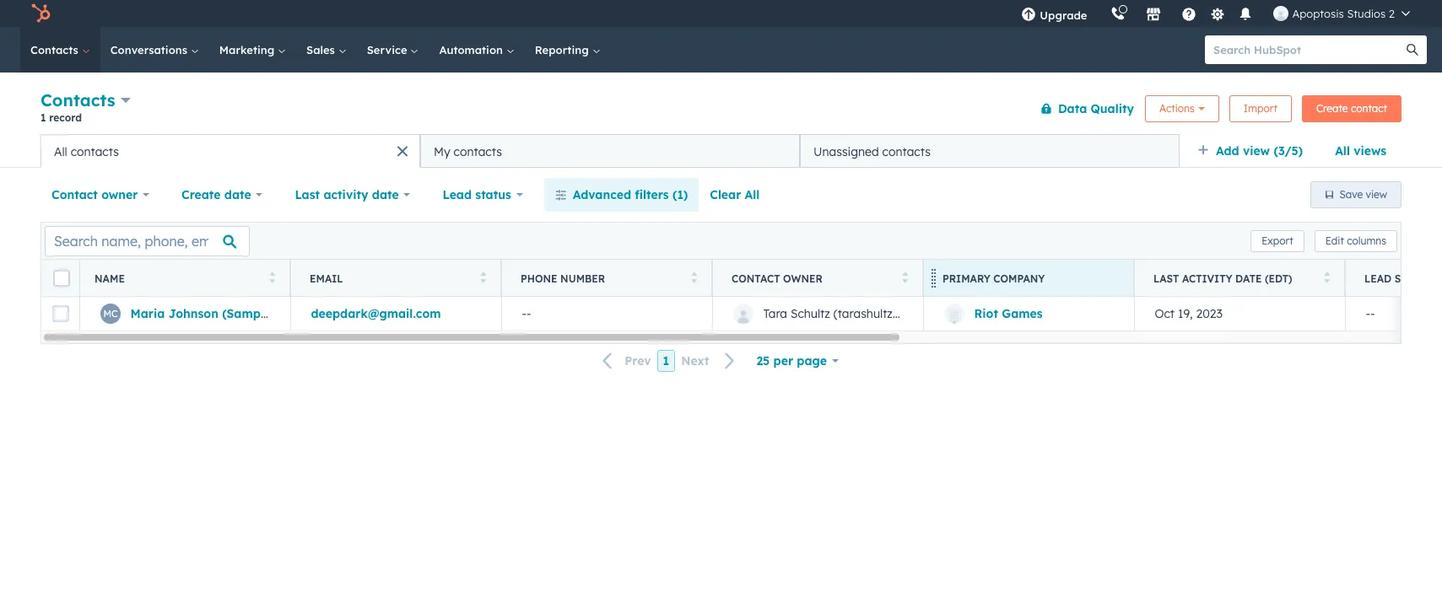 Task type: locate. For each thing, give the bounding box(es) containing it.
unassigned contacts button
[[800, 134, 1180, 168]]

date down all contacts button
[[224, 187, 251, 203]]

2 horizontal spatial all
[[1336, 144, 1351, 159]]

contact down all contacts
[[52, 187, 98, 203]]

0 vertical spatial contact owner
[[52, 187, 138, 203]]

contacts inside button
[[71, 144, 119, 159]]

apoptosis studios 2
[[1293, 7, 1396, 20]]

add view (3/5)
[[1217, 144, 1304, 159]]

1 vertical spatial lead
[[1365, 272, 1392, 285]]

menu containing apoptosis studios 2
[[1010, 0, 1423, 27]]

games
[[1002, 306, 1043, 322]]

2 -- button from the left
[[1346, 297, 1443, 331]]

1 vertical spatial last
[[1154, 272, 1180, 285]]

all down 1 record
[[54, 144, 67, 159]]

all right clear
[[745, 187, 760, 203]]

automation link
[[429, 27, 525, 73]]

press to sort. element left phone
[[480, 271, 486, 286]]

view inside button
[[1367, 188, 1388, 201]]

primary
[[943, 272, 991, 285]]

1 horizontal spatial lead
[[1365, 272, 1392, 285]]

1 horizontal spatial view
[[1367, 188, 1388, 201]]

views
[[1354, 144, 1387, 159]]

view inside popup button
[[1244, 144, 1271, 159]]

lead for lead status
[[443, 187, 472, 203]]

deepdark@gmail.com link
[[311, 306, 441, 322]]

service
[[367, 43, 411, 57]]

0 horizontal spatial owner
[[101, 187, 138, 203]]

0 vertical spatial view
[[1244, 144, 1271, 159]]

press to sort. image up (sample
[[269, 271, 275, 283]]

all contacts
[[54, 144, 119, 159]]

contacts
[[30, 43, 82, 57], [41, 89, 115, 111]]

press to sort. element down edit
[[1324, 271, 1331, 286]]

date inside popup button
[[224, 187, 251, 203]]

press to sort. image left phone
[[480, 271, 486, 283]]

view right add
[[1244, 144, 1271, 159]]

my contacts
[[434, 144, 502, 159]]

0 horizontal spatial create
[[182, 187, 221, 203]]

2 press to sort. element from the left
[[480, 271, 486, 286]]

quality
[[1091, 101, 1135, 116]]

clear all
[[710, 187, 760, 203]]

clear
[[710, 187, 742, 203]]

lead
[[443, 187, 472, 203], [1365, 272, 1392, 285]]

contacts banner
[[41, 87, 1402, 134]]

create inside popup button
[[182, 187, 221, 203]]

3 press to sort. image from the left
[[902, 271, 908, 283]]

0 vertical spatial create
[[1317, 102, 1349, 114]]

owner up search name, phone, email addresses, or company "search field"
[[101, 187, 138, 203]]

data quality
[[1059, 101, 1135, 116]]

0 vertical spatial lead
[[443, 187, 472, 203]]

1 horizontal spatial contact owner
[[732, 272, 823, 285]]

create for create date
[[182, 187, 221, 203]]

menu item
[[1100, 0, 1103, 27]]

add
[[1217, 144, 1240, 159]]

2 press to sort. image from the left
[[480, 271, 486, 283]]

tara schultz (tarashultz49@gmail.com)
[[764, 306, 981, 322]]

contacts link
[[20, 27, 100, 73]]

all inside button
[[745, 187, 760, 203]]

create left contact
[[1317, 102, 1349, 114]]

contact up "tara"
[[732, 272, 781, 285]]

studios
[[1348, 7, 1387, 20]]

0 horizontal spatial last
[[295, 187, 320, 203]]

date
[[224, 187, 251, 203], [372, 187, 399, 203]]

contacts right my at the top left of page
[[454, 144, 502, 159]]

owner inside popup button
[[101, 187, 138, 203]]

create date
[[182, 187, 251, 203]]

4 press to sort. element from the left
[[902, 271, 908, 286]]

1 inside 'button'
[[663, 354, 670, 369]]

press to sort. image
[[269, 271, 275, 283], [480, 271, 486, 283], [902, 271, 908, 283], [1324, 271, 1331, 283]]

contact owner
[[52, 187, 138, 203], [732, 272, 823, 285]]

1 date from the left
[[224, 187, 251, 203]]

actions
[[1160, 102, 1195, 114]]

press to sort. element
[[269, 271, 275, 286], [480, 271, 486, 286], [691, 271, 697, 286], [902, 271, 908, 286], [1324, 271, 1331, 286]]

contact owner button
[[41, 178, 160, 212]]

last for last activity date (edt)
[[1154, 272, 1180, 285]]

service link
[[357, 27, 429, 73]]

create date button
[[171, 178, 274, 212]]

-- button down lead status
[[1346, 297, 1443, 331]]

search image
[[1407, 44, 1419, 56]]

menu
[[1010, 0, 1423, 27]]

1 horizontal spatial date
[[372, 187, 399, 203]]

1 for 1 record
[[41, 111, 46, 124]]

5 press to sort. element from the left
[[1324, 271, 1331, 286]]

save view button
[[1311, 182, 1402, 209]]

contacts up contact owner popup button
[[71, 144, 119, 159]]

data
[[1059, 101, 1088, 116]]

contact owner down all contacts
[[52, 187, 138, 203]]

press to sort. element for email
[[480, 271, 486, 286]]

1 horizontal spatial 1
[[663, 354, 670, 369]]

1 horizontal spatial all
[[745, 187, 760, 203]]

1 right prev
[[663, 354, 670, 369]]

1 vertical spatial contacts
[[41, 89, 115, 111]]

2023
[[1197, 306, 1223, 322]]

0 horizontal spatial 1
[[41, 111, 46, 124]]

0 vertical spatial 1
[[41, 111, 46, 124]]

view right save
[[1367, 188, 1388, 201]]

contacts up record
[[41, 89, 115, 111]]

last inside popup button
[[295, 187, 320, 203]]

view for add
[[1244, 144, 1271, 159]]

contact owner up "tara"
[[732, 272, 823, 285]]

date right activity
[[372, 187, 399, 203]]

1 vertical spatial contact owner
[[732, 272, 823, 285]]

1 vertical spatial view
[[1367, 188, 1388, 201]]

import
[[1244, 102, 1278, 114]]

last up oct
[[1154, 272, 1180, 285]]

last activity date
[[295, 187, 399, 203]]

0 horizontal spatial contact owner
[[52, 187, 138, 203]]

marketplaces image
[[1147, 8, 1162, 23]]

riot games
[[975, 306, 1043, 322]]

1 horizontal spatial create
[[1317, 102, 1349, 114]]

1 contacts from the left
[[71, 144, 119, 159]]

2 contacts from the left
[[454, 144, 502, 159]]

create down all contacts button
[[182, 187, 221, 203]]

(3/5)
[[1274, 144, 1304, 159]]

marketplaces button
[[1137, 0, 1172, 27]]

press to sort. element up (tarashultz49@gmail.com)
[[902, 271, 908, 286]]

lead status
[[1365, 272, 1434, 285]]

0 vertical spatial last
[[295, 187, 320, 203]]

schultz
[[791, 306, 831, 322]]

all
[[1336, 144, 1351, 159], [54, 144, 67, 159], [745, 187, 760, 203]]

oct
[[1155, 306, 1175, 322]]

1 vertical spatial create
[[182, 187, 221, 203]]

(tarashultz49@gmail.com)
[[834, 306, 981, 322]]

1 vertical spatial 1
[[663, 354, 670, 369]]

maria johnson (sample contact) link
[[130, 306, 325, 322]]

notifications image
[[1239, 8, 1254, 23]]

help image
[[1182, 8, 1198, 23]]

contact
[[52, 187, 98, 203], [732, 272, 781, 285]]

upgrade image
[[1022, 8, 1037, 23]]

deepdark@gmail.com button
[[290, 297, 502, 331]]

1 -- from the left
[[522, 306, 532, 322]]

1 horizontal spatial contact
[[732, 272, 781, 285]]

0 vertical spatial contact
[[52, 187, 98, 203]]

1 left record
[[41, 111, 46, 124]]

press to sort. element for last activity date (edt)
[[1324, 271, 1331, 286]]

1 inside contacts banner
[[41, 111, 46, 124]]

0 horizontal spatial all
[[54, 144, 67, 159]]

reporting
[[535, 43, 592, 57]]

1
[[41, 111, 46, 124], [663, 354, 670, 369]]

press to sort. image for last activity date (edt)
[[1324, 271, 1331, 283]]

notifications button
[[1232, 0, 1261, 27]]

1 horizontal spatial -- button
[[1346, 297, 1443, 331]]

save view
[[1340, 188, 1388, 201]]

my contacts button
[[420, 134, 800, 168]]

2 horizontal spatial contacts
[[883, 144, 931, 159]]

press to sort. image
[[691, 271, 697, 283]]

calling icon image
[[1111, 7, 1127, 22]]

2 -- from the left
[[1366, 306, 1376, 322]]

edit
[[1326, 234, 1345, 247]]

unassigned contacts
[[814, 144, 931, 159]]

0 horizontal spatial -- button
[[502, 297, 713, 331]]

1 horizontal spatial owner
[[784, 272, 823, 285]]

2 date from the left
[[372, 187, 399, 203]]

-- down phone
[[522, 306, 532, 322]]

contact owner inside popup button
[[52, 187, 138, 203]]

0 vertical spatial owner
[[101, 187, 138, 203]]

last
[[295, 187, 320, 203], [1154, 272, 1180, 285]]

(1)
[[673, 187, 688, 203]]

conversations link
[[100, 27, 209, 73]]

contacts down hubspot link
[[30, 43, 82, 57]]

owner up schultz
[[784, 272, 823, 285]]

all inside button
[[54, 144, 67, 159]]

prev
[[625, 354, 651, 369]]

press to sort. element for phone number
[[691, 271, 697, 286]]

-
[[522, 306, 527, 322], [527, 306, 532, 322], [1366, 306, 1371, 322], [1371, 306, 1376, 322]]

lead for lead status
[[1365, 272, 1392, 285]]

edit columns button
[[1315, 230, 1398, 252]]

contacts
[[71, 144, 119, 159], [454, 144, 502, 159], [883, 144, 931, 159]]

25 per page button
[[746, 344, 850, 378]]

-- button
[[502, 297, 713, 331], [1346, 297, 1443, 331]]

all contacts button
[[41, 134, 420, 168]]

-- down lead status
[[1366, 306, 1376, 322]]

0 horizontal spatial --
[[522, 306, 532, 322]]

last for last activity date
[[295, 187, 320, 203]]

last left activity
[[295, 187, 320, 203]]

name
[[95, 272, 125, 285]]

data quality button
[[1030, 92, 1136, 125]]

3 press to sort. element from the left
[[691, 271, 697, 286]]

press to sort. element up (sample
[[269, 271, 275, 286]]

3 contacts from the left
[[883, 144, 931, 159]]

save
[[1340, 188, 1364, 201]]

2
[[1390, 7, 1396, 20]]

4 press to sort. image from the left
[[1324, 271, 1331, 283]]

0 horizontal spatial date
[[224, 187, 251, 203]]

press to sort. element up next
[[691, 271, 697, 286]]

0 horizontal spatial contacts
[[71, 144, 119, 159]]

0 horizontal spatial view
[[1244, 144, 1271, 159]]

apoptosis
[[1293, 7, 1345, 20]]

lead inside popup button
[[443, 187, 472, 203]]

settings image
[[1211, 7, 1226, 22]]

0 horizontal spatial contact
[[52, 187, 98, 203]]

per
[[774, 354, 794, 369]]

contacts right unassigned
[[883, 144, 931, 159]]

0 horizontal spatial lead
[[443, 187, 472, 203]]

1 horizontal spatial last
[[1154, 272, 1180, 285]]

view
[[1244, 144, 1271, 159], [1367, 188, 1388, 201]]

advanced filters (1)
[[573, 187, 688, 203]]

19,
[[1179, 306, 1193, 322]]

press to sort. image up (tarashultz49@gmail.com)
[[902, 271, 908, 283]]

tara schultz image
[[1274, 6, 1290, 21]]

all left views
[[1336, 144, 1351, 159]]

--
[[522, 306, 532, 322], [1366, 306, 1376, 322]]

press to sort. image down edit
[[1324, 271, 1331, 283]]

create inside button
[[1317, 102, 1349, 114]]

-- button down number
[[502, 297, 713, 331]]

1 horizontal spatial contacts
[[454, 144, 502, 159]]

conversations
[[110, 43, 191, 57]]

phone number
[[521, 272, 606, 285]]

1 for 1
[[663, 354, 670, 369]]

1 horizontal spatial --
[[1366, 306, 1376, 322]]



Task type: describe. For each thing, give the bounding box(es) containing it.
search button
[[1399, 35, 1428, 64]]

reporting link
[[525, 27, 611, 73]]

columns
[[1348, 234, 1387, 247]]

sales
[[307, 43, 338, 57]]

lead status button
[[432, 178, 534, 212]]

press to sort. image for contact owner
[[902, 271, 908, 283]]

riot
[[975, 306, 999, 322]]

company
[[994, 272, 1046, 285]]

advanced
[[573, 187, 632, 203]]

-- for 1st -- button from the right
[[1366, 306, 1376, 322]]

page
[[797, 354, 827, 369]]

contacts for my contacts
[[454, 144, 502, 159]]

3 - from the left
[[1366, 306, 1371, 322]]

next
[[681, 354, 710, 369]]

johnson
[[169, 306, 219, 322]]

all for all contacts
[[54, 144, 67, 159]]

1 vertical spatial owner
[[784, 272, 823, 285]]

actions button
[[1146, 95, 1220, 122]]

view for save
[[1367, 188, 1388, 201]]

create for create contact
[[1317, 102, 1349, 114]]

all views
[[1336, 144, 1387, 159]]

my
[[434, 144, 451, 159]]

maria johnson (sample contact)
[[130, 306, 325, 322]]

contacts inside "popup button"
[[41, 89, 115, 111]]

contacts button
[[41, 88, 131, 112]]

marketing
[[219, 43, 278, 57]]

tara
[[764, 306, 788, 322]]

email
[[310, 272, 343, 285]]

advanced filters (1) button
[[544, 178, 699, 212]]

riot games link
[[975, 306, 1043, 322]]

primary company column header
[[924, 260, 1136, 297]]

help button
[[1176, 0, 1204, 27]]

filters
[[635, 187, 669, 203]]

contacts for all contacts
[[71, 144, 119, 159]]

oct 19, 2023
[[1155, 306, 1223, 322]]

create contact
[[1317, 102, 1388, 114]]

export
[[1262, 234, 1294, 247]]

Search name, phone, email addresses, or company search field
[[45, 226, 250, 256]]

all views link
[[1325, 134, 1398, 168]]

add view (3/5) button
[[1187, 134, 1325, 168]]

number
[[561, 272, 606, 285]]

Search HubSpot search field
[[1206, 35, 1412, 64]]

0 vertical spatial contacts
[[30, 43, 82, 57]]

unassigned
[[814, 144, 879, 159]]

record
[[49, 111, 82, 124]]

phone
[[521, 272, 558, 285]]

tara schultz (tarashultz49@gmail.com) button
[[713, 297, 981, 331]]

press to sort. image for email
[[480, 271, 486, 283]]

-- for 2nd -- button from the right
[[522, 306, 532, 322]]

press to sort. element for contact owner
[[902, 271, 908, 286]]

4 - from the left
[[1371, 306, 1376, 322]]

1 button
[[657, 350, 676, 372]]

deepdark@gmail.com
[[311, 306, 441, 322]]

clear all button
[[699, 178, 771, 212]]

all for all views
[[1336, 144, 1351, 159]]

primary company
[[943, 272, 1046, 285]]

(sample
[[222, 306, 271, 322]]

pagination navigation
[[593, 350, 746, 373]]

apoptosis studios 2 button
[[1264, 0, 1421, 27]]

import button
[[1230, 95, 1292, 122]]

1 -- button from the left
[[502, 297, 713, 331]]

1 press to sort. element from the left
[[269, 271, 275, 286]]

1 press to sort. image from the left
[[269, 271, 275, 283]]

upgrade
[[1040, 8, 1088, 22]]

last activity date button
[[284, 178, 422, 212]]

automation
[[439, 43, 506, 57]]

date inside popup button
[[372, 187, 399, 203]]

1 vertical spatial contact
[[732, 272, 781, 285]]

activity
[[324, 187, 369, 203]]

25
[[757, 354, 770, 369]]

contacts for unassigned contacts
[[883, 144, 931, 159]]

sales link
[[296, 27, 357, 73]]

1 - from the left
[[522, 306, 527, 322]]

status
[[476, 187, 512, 203]]

export button
[[1251, 230, 1305, 252]]

date
[[1236, 272, 1263, 285]]

last activity date (edt)
[[1154, 272, 1293, 285]]

25 per page
[[757, 354, 827, 369]]

next button
[[676, 351, 746, 373]]

settings link
[[1208, 5, 1229, 22]]

create contact button
[[1303, 95, 1402, 122]]

activity
[[1183, 272, 1233, 285]]

edit columns
[[1326, 234, 1387, 247]]

hubspot link
[[20, 3, 63, 24]]

hubspot image
[[30, 3, 51, 24]]

1 record
[[41, 111, 82, 124]]

lead status
[[443, 187, 512, 203]]

status
[[1395, 272, 1434, 285]]

contact inside popup button
[[52, 187, 98, 203]]

2 - from the left
[[527, 306, 532, 322]]



Task type: vqa. For each thing, say whether or not it's contained in the screenshot.
My open tickets BUTTON
no



